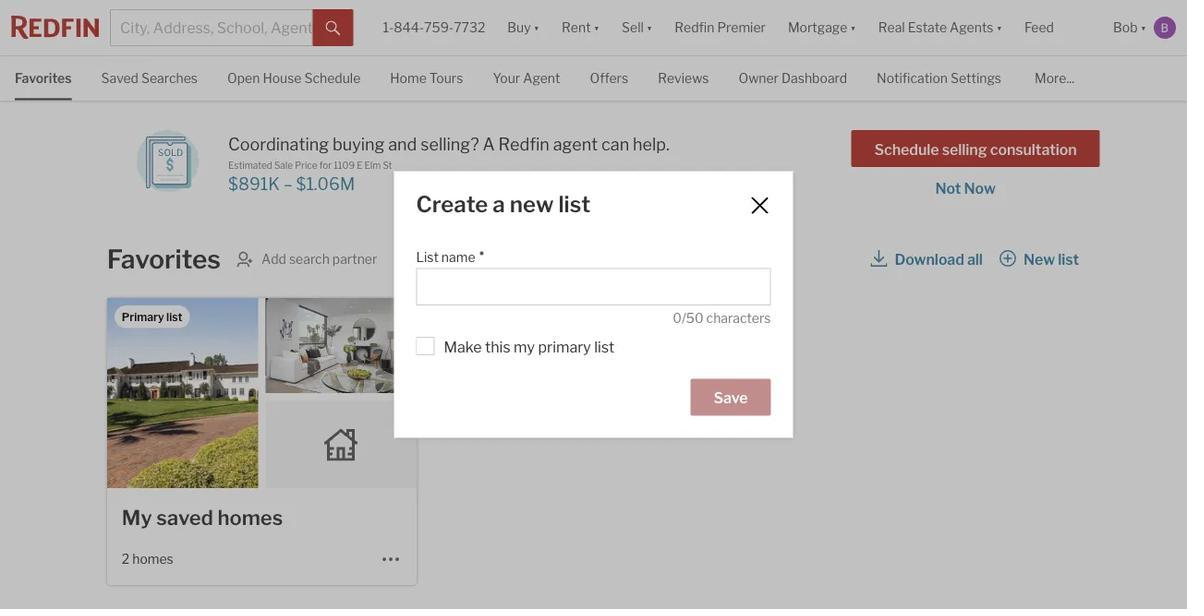 Task type: locate. For each thing, give the bounding box(es) containing it.
0 vertical spatial redfin
[[675, 20, 715, 35]]

2 homes
[[122, 551, 173, 567]]

redfin inside coordinating buying and selling? a redfin agent can help. estimated sale price for 1109 e elm st $891k – $1.06m
[[498, 134, 550, 154]]

and
[[388, 134, 417, 154]]

redfin premier
[[675, 20, 766, 35]]

my
[[122, 506, 152, 531]]

selling?
[[421, 134, 479, 154]]

7732
[[454, 20, 485, 35]]

0 / 50 characters
[[673, 310, 771, 326]]

0
[[673, 310, 682, 326]]

redfin right a
[[498, 134, 550, 154]]

0 horizontal spatial redfin
[[498, 134, 550, 154]]

1 vertical spatial redfin
[[498, 134, 550, 154]]

tours
[[429, 71, 463, 86]]

new list
[[1024, 250, 1079, 268]]

open
[[227, 71, 260, 86]]

saved searches link
[[101, 56, 198, 98]]

schedule selling consultation button
[[851, 130, 1100, 167]]

list right primary at left
[[594, 338, 615, 356]]

1 vertical spatial list
[[1058, 250, 1079, 268]]

redfin inside button
[[675, 20, 715, 35]]

owner dashboard link
[[739, 56, 847, 98]]

settings
[[951, 71, 1002, 86]]

1 horizontal spatial redfin
[[675, 20, 715, 35]]

partner
[[332, 251, 377, 267]]

not
[[935, 179, 961, 197]]

0 vertical spatial list
[[558, 191, 591, 218]]

sale
[[274, 160, 293, 171]]

feed
[[1025, 20, 1054, 35]]

list name
[[416, 250, 475, 266]]

0 vertical spatial schedule
[[304, 71, 361, 86]]

owner dashboard
[[739, 71, 847, 86]]

list right new at the top left of the page
[[558, 191, 591, 218]]

add search partner
[[261, 251, 377, 267]]

make this my primary list
[[444, 338, 615, 356]]

0 vertical spatial favorites
[[15, 71, 72, 86]]

open house schedule
[[227, 71, 361, 86]]

estimated
[[228, 160, 272, 171]]

1 vertical spatial schedule
[[874, 140, 939, 158]]

2 vertical spatial list
[[594, 338, 615, 356]]

redfin left premier
[[675, 20, 715, 35]]

list name. required field. element
[[416, 241, 762, 268]]

home tours
[[390, 71, 463, 86]]

0 horizontal spatial favorites
[[15, 71, 72, 86]]

favorites link
[[15, 56, 72, 98]]

photo of 3688 overland ave image
[[266, 298, 417, 394]]

2 horizontal spatial list
[[1058, 250, 1079, 268]]

50
[[686, 310, 704, 326]]

owner
[[739, 71, 779, 86]]

favorites
[[15, 71, 72, 86], [107, 244, 221, 275]]

home
[[390, 71, 427, 86]]

list
[[558, 191, 591, 218], [1058, 250, 1079, 268], [594, 338, 615, 356]]

all
[[967, 250, 983, 268]]

0 horizontal spatial list
[[558, 191, 591, 218]]

coordinating buying and selling? a redfin agent can help. estimated sale price for 1109 e elm st $891k – $1.06m
[[228, 134, 670, 194]]

schedule down submit search icon
[[304, 71, 361, 86]]

homes
[[218, 506, 283, 531], [132, 551, 173, 567]]

homes right 2
[[132, 551, 173, 567]]

primary
[[538, 338, 591, 356]]

schedule
[[304, 71, 361, 86], [874, 140, 939, 158]]

characters
[[706, 310, 771, 326]]

submit search image
[[326, 21, 341, 36]]

0 horizontal spatial homes
[[132, 551, 173, 567]]

not now button
[[934, 179, 997, 197]]

elm
[[365, 160, 381, 171]]

list inside 'button'
[[1058, 250, 1079, 268]]

1 horizontal spatial schedule
[[874, 140, 939, 158]]

a
[[493, 191, 505, 218]]

homes right saved
[[218, 506, 283, 531]]

add
[[261, 251, 286, 267]]

1 horizontal spatial homes
[[218, 506, 283, 531]]

new
[[1024, 250, 1055, 268]]

/
[[682, 310, 686, 326]]

1 horizontal spatial favorites
[[107, 244, 221, 275]]

1 horizontal spatial list
[[594, 338, 615, 356]]

notification settings
[[877, 71, 1002, 86]]

your agent link
[[493, 56, 560, 98]]

redfin
[[675, 20, 715, 35], [498, 134, 550, 154]]

schedule up not
[[874, 140, 939, 158]]

list right new
[[1058, 250, 1079, 268]]

1-844-759-7732 link
[[383, 20, 485, 35]]

redfin premier button
[[664, 0, 777, 55]]

1109
[[334, 160, 355, 171]]



Task type: describe. For each thing, give the bounding box(es) containing it.
844-
[[394, 20, 424, 35]]

price
[[295, 160, 317, 171]]

download
[[895, 250, 964, 268]]

help.
[[633, 134, 670, 154]]

1-
[[383, 20, 394, 35]]

your
[[493, 71, 520, 86]]

search
[[289, 251, 330, 267]]

–
[[283, 173, 293, 194]]

house
[[263, 71, 302, 86]]

759-
[[424, 20, 454, 35]]

user photo image
[[1154, 17, 1176, 39]]

a
[[483, 134, 495, 154]]

my saved homes
[[122, 506, 283, 531]]

dashboard
[[782, 71, 847, 86]]

new
[[510, 191, 554, 218]]

more...
[[1035, 71, 1075, 86]]

reviews link
[[658, 56, 709, 98]]

feed button
[[1014, 0, 1102, 55]]

saved
[[101, 71, 139, 86]]

add search partner button
[[236, 250, 377, 269]]

schedule inside button
[[874, 140, 939, 158]]

agent
[[523, 71, 560, 86]]

$891k
[[228, 173, 280, 194]]

consultation
[[990, 140, 1077, 158]]

buying
[[333, 134, 385, 154]]

home tours link
[[390, 56, 463, 98]]

notification
[[877, 71, 948, 86]]

offers link
[[590, 56, 628, 98]]

download all
[[895, 250, 983, 268]]

reviews
[[658, 71, 709, 86]]

coordinating
[[228, 134, 329, 154]]

st
[[383, 160, 392, 171]]

selling
[[942, 140, 987, 158]]

download all button
[[870, 243, 984, 276]]

for
[[319, 160, 332, 171]]

$1.06m
[[296, 173, 355, 194]]

create a new list dialog
[[394, 171, 793, 439]]

agent
[[553, 134, 598, 154]]

now
[[964, 179, 996, 197]]

your agent
[[493, 71, 560, 86]]

make
[[444, 338, 482, 356]]

2
[[122, 551, 130, 567]]

offers
[[590, 71, 628, 86]]

notification settings link
[[877, 56, 1002, 98]]

image of a yard sign image
[[137, 130, 199, 192]]

1-844-759-7732
[[383, 20, 485, 35]]

list
[[416, 250, 439, 266]]

schedule selling consultation
[[874, 140, 1077, 158]]

saved
[[156, 506, 213, 531]]

1 vertical spatial homes
[[132, 551, 173, 567]]

create a new list
[[416, 191, 591, 218]]

premier
[[717, 20, 766, 35]]

photo of 2 oak knoll ter, pasadena, ca 91106 image
[[107, 298, 258, 489]]

not now
[[935, 179, 996, 197]]

create
[[416, 191, 488, 218]]

name
[[442, 250, 475, 266]]

0 vertical spatial homes
[[218, 506, 283, 531]]

open house schedule link
[[227, 56, 361, 98]]

e
[[357, 160, 363, 171]]

1 vertical spatial favorites
[[107, 244, 221, 275]]

searches
[[141, 71, 198, 86]]

0 horizontal spatial schedule
[[304, 71, 361, 86]]

my
[[514, 338, 535, 356]]

create a new list element
[[416, 191, 726, 218]]

saved searches
[[101, 71, 198, 86]]

can
[[601, 134, 629, 154]]



Task type: vqa. For each thing, say whether or not it's contained in the screenshot.
Street View
no



